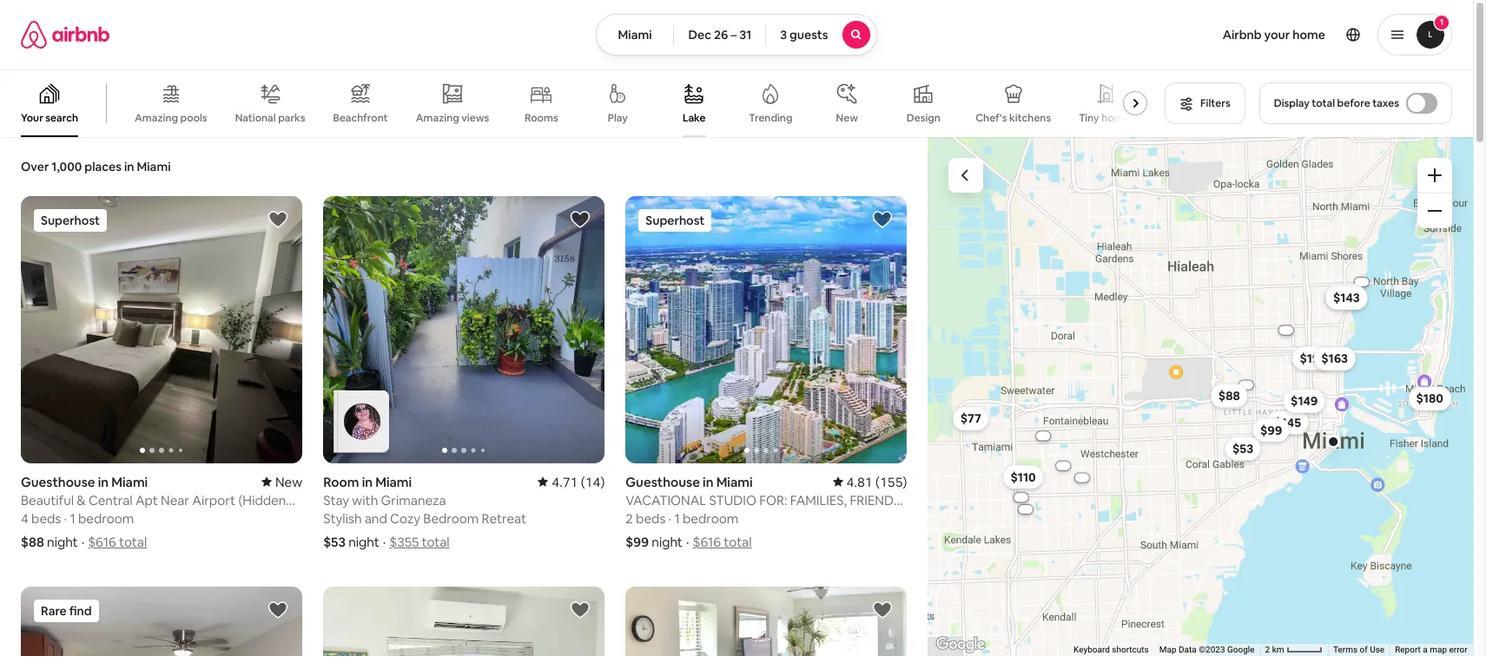 Task type: describe. For each thing, give the bounding box(es) containing it.
$53 button
[[1225, 437, 1262, 461]]

night for 4 beds
[[47, 534, 78, 551]]

play
[[608, 111, 628, 125]]

airbnb
[[1223, 27, 1262, 43]]

total inside 4 beds · 1 bedroom $88 night · $616 total
[[119, 534, 147, 551]]

$145 button
[[1267, 411, 1309, 435]]

4 beds · 1 bedroom $88 night · $616 total
[[21, 511, 147, 551]]

over
[[21, 159, 49, 175]]

$616 for 4 beds
[[88, 534, 116, 551]]

miami inside room in miami stay with grimaneza stylish and cozy bedroom retreat $53 night · $355 total
[[375, 474, 412, 491]]

amazing pools
[[135, 111, 207, 125]]

$143
[[1333, 291, 1360, 306]]

google
[[1228, 645, 1255, 655]]

grimaneza
[[381, 492, 446, 509]]

$163 button
[[1314, 347, 1356, 371]]

add to wishlist: apartment in miami image
[[570, 600, 591, 621]]

$77
[[961, 411, 982, 427]]

add to wishlist: room in miami image
[[570, 209, 591, 230]]

display total before taxes button
[[1259, 83, 1452, 124]]

map
[[1160, 645, 1177, 655]]

$616 for 2 beds
[[693, 534, 721, 551]]

amazing for amazing views
[[416, 111, 459, 125]]

1 inside dropdown button
[[1440, 17, 1444, 28]]

$149 button
[[1283, 389, 1326, 414]]

report a map error link
[[1396, 645, 1468, 655]]

1 for 4.81 (155)
[[674, 511, 680, 527]]

error
[[1450, 645, 1468, 655]]

$99 inside the 2 beds · 1 bedroom $99 night · $616 total
[[626, 534, 649, 551]]

in up the 2 beds · 1 bedroom $99 night · $616 total
[[703, 474, 714, 491]]

$355
[[389, 534, 419, 551]]

cozy
[[390, 511, 420, 527]]

miami right places
[[137, 159, 171, 175]]

your
[[21, 111, 43, 125]]

in up 4 beds · 1 bedroom $88 night · $616 total
[[98, 474, 109, 491]]

beds for $88
[[31, 511, 61, 527]]

$180
[[1416, 391, 1444, 407]]

in inside room in miami stay with grimaneza stylish and cozy bedroom retreat $53 night · $355 total
[[362, 474, 373, 491]]

keyboard shortcuts
[[1074, 645, 1149, 655]]

3
[[780, 27, 787, 43]]

miami button
[[596, 14, 674, 56]]

$53 inside room in miami stay with grimaneza stylish and cozy bedroom retreat $53 night · $355 total
[[323, 534, 346, 551]]

keyboard shortcuts button
[[1074, 645, 1149, 657]]

$110 button
[[1003, 465, 1044, 489]]

keyboard
[[1074, 645, 1110, 655]]

use
[[1370, 645, 1385, 655]]

terms
[[1334, 645, 1358, 655]]

lake
[[683, 111, 706, 125]]

dec 26 – 31
[[688, 27, 752, 43]]

shortcuts
[[1113, 645, 1149, 655]]

miami up the 2 beds · 1 bedroom $99 night · $616 total
[[716, 474, 753, 491]]

bedroom
[[423, 511, 479, 527]]

your search
[[21, 111, 78, 125]]

$77 button
[[953, 407, 989, 431]]

$193 button
[[1292, 346, 1335, 371]]

$355 total button
[[389, 534, 450, 551]]

with
[[352, 492, 378, 509]]

map
[[1430, 645, 1448, 655]]

total inside room in miami stay with grimaneza stylish and cozy bedroom retreat $53 night · $355 total
[[422, 534, 450, 551]]

map data ©2023 google
[[1160, 645, 1255, 655]]

total inside the 2 beds · 1 bedroom $99 night · $616 total
[[724, 534, 752, 551]]

new place to stay image
[[261, 474, 302, 491]]

1,000
[[51, 159, 82, 175]]

3 guests button
[[765, 14, 877, 56]]

beds for $99
[[636, 511, 666, 527]]

$53 inside $88 $53 $99
[[1233, 441, 1254, 457]]

group containing national parks
[[0, 69, 1155, 137]]

$88 inside $88 $53 $99
[[1219, 388, 1241, 404]]

km
[[1273, 645, 1285, 655]]

$616 total button for 2 beds · 1 bedroom $99 night · $616 total
[[693, 534, 752, 551]]

filters button
[[1165, 83, 1245, 124]]

your
[[1264, 27, 1290, 43]]

$163
[[1322, 351, 1348, 367]]

(155)
[[876, 474, 907, 491]]

$616 total button for 4 beds · 1 bedroom $88 night · $616 total
[[88, 534, 147, 551]]

profile element
[[898, 0, 1452, 69]]

$149
[[1291, 394, 1318, 409]]

4.71
[[552, 474, 578, 491]]

$99 inside $88 $53 $99
[[1261, 423, 1283, 438]]

taxes
[[1373, 96, 1399, 110]]

report
[[1396, 645, 1421, 655]]

2 beds · 1 bedroom $99 night · $616 total
[[626, 511, 752, 551]]

airbnb your home link
[[1212, 17, 1336, 53]]

rooms
[[525, 111, 558, 125]]

$88 inside 4 beds · 1 bedroom $88 night · $616 total
[[21, 534, 44, 551]]

add to wishlist: apartment in miami image
[[873, 600, 893, 621]]

(14)
[[581, 474, 605, 491]]

total inside button
[[1312, 96, 1335, 110]]

$112 button
[[1325, 284, 1366, 308]]

· inside room in miami stay with grimaneza stylish and cozy bedroom retreat $53 night · $355 total
[[383, 534, 386, 551]]

2 for 2 beds · 1 bedroom $99 night · $616 total
[[626, 511, 633, 527]]

26
[[714, 27, 728, 43]]

report a map error
[[1396, 645, 1468, 655]]



Task type: locate. For each thing, give the bounding box(es) containing it.
add to wishlist: guesthouse in miami image
[[268, 209, 289, 230]]

0 vertical spatial $53
[[1233, 441, 1254, 457]]

0 horizontal spatial $616 total button
[[88, 534, 147, 551]]

beds inside 4 beds · 1 bedroom $88 night · $616 total
[[31, 511, 61, 527]]

before
[[1337, 96, 1370, 110]]

search
[[45, 111, 78, 125]]

national
[[235, 111, 276, 125]]

0 vertical spatial add to wishlist: guesthouse in miami image
[[873, 209, 893, 230]]

1 horizontal spatial amazing
[[416, 111, 459, 125]]

1 guesthouse in miami from the left
[[21, 474, 148, 491]]

0 horizontal spatial 2
[[626, 511, 633, 527]]

0 vertical spatial $88
[[1219, 388, 1241, 404]]

©2023
[[1199, 645, 1226, 655]]

pools
[[180, 111, 207, 125]]

guesthouse up 4
[[21, 474, 95, 491]]

1 horizontal spatial guesthouse in miami
[[626, 474, 753, 491]]

$110
[[1011, 470, 1036, 485]]

guesthouse up the 2 beds · 1 bedroom $99 night · $616 total
[[626, 474, 700, 491]]

0 horizontal spatial new
[[275, 474, 302, 491]]

new left design
[[836, 111, 858, 125]]

dec 26 – 31 button
[[674, 14, 766, 56]]

$88 down 4
[[21, 534, 44, 551]]

beds inside the 2 beds · 1 bedroom $99 night · $616 total
[[636, 511, 666, 527]]

guesthouse for 4 beds
[[21, 474, 95, 491]]

2 bedroom from the left
[[683, 511, 739, 527]]

2 guesthouse from the left
[[626, 474, 700, 491]]

parks
[[278, 111, 305, 125]]

1 vertical spatial new
[[275, 474, 302, 491]]

night inside room in miami stay with grimaneza stylish and cozy bedroom retreat $53 night · $355 total
[[348, 534, 379, 551]]

1
[[1440, 17, 1444, 28], [70, 511, 75, 527], [674, 511, 680, 527]]

amazing left pools
[[135, 111, 178, 125]]

terms of use link
[[1334, 645, 1385, 655]]

places
[[85, 159, 122, 175]]

1 vertical spatial 2
[[1266, 645, 1271, 655]]

$616 total button
[[88, 534, 147, 551], [693, 534, 752, 551]]

1 button
[[1378, 14, 1452, 56]]

data
[[1179, 645, 1197, 655]]

1 $616 from the left
[[88, 534, 116, 551]]

$145
[[1275, 415, 1301, 431]]

guesthouse in miami up the 2 beds · 1 bedroom $99 night · $616 total
[[626, 474, 753, 491]]

google image
[[932, 634, 990, 657]]

$88 $53 $99
[[1219, 388, 1283, 457]]

1 vertical spatial $99
[[626, 534, 649, 551]]

0 horizontal spatial guesthouse
[[21, 474, 95, 491]]

2 $616 total button from the left
[[693, 534, 752, 551]]

zoom in image
[[1428, 169, 1442, 182]]

4.81 (155)
[[847, 474, 907, 491]]

4.71 (14)
[[552, 474, 605, 491]]

miami inside button
[[618, 27, 652, 43]]

1 horizontal spatial night
[[348, 534, 379, 551]]

1 horizontal spatial add to wishlist: guesthouse in miami image
[[873, 209, 893, 230]]

bedroom
[[78, 511, 134, 527], [683, 511, 739, 527]]

national parks
[[235, 111, 305, 125]]

2 night from the left
[[348, 534, 379, 551]]

$112
[[1333, 288, 1358, 304]]

bedroom for 4 beds · 1 bedroom $88 night · $616 total
[[78, 511, 134, 527]]

1 vertical spatial $53
[[323, 534, 346, 551]]

$88
[[1219, 388, 1241, 404], [21, 534, 44, 551]]

$143 button
[[1326, 286, 1368, 311]]

2 horizontal spatial night
[[652, 534, 683, 551]]

$616 inside the 2 beds · 1 bedroom $99 night · $616 total
[[693, 534, 721, 551]]

zoom out image
[[1428, 204, 1442, 218]]

0 vertical spatial $99
[[1261, 423, 1283, 438]]

in up with
[[362, 474, 373, 491]]

1 horizontal spatial bedroom
[[683, 511, 739, 527]]

1 guesthouse from the left
[[21, 474, 95, 491]]

guesthouse
[[21, 474, 95, 491], [626, 474, 700, 491]]

over 1,000 places in miami
[[21, 159, 171, 175]]

group
[[0, 69, 1155, 137], [21, 196, 302, 464], [323, 196, 605, 464], [626, 196, 907, 464], [21, 587, 302, 657], [323, 587, 605, 657], [626, 587, 907, 657]]

bedroom inside the 2 beds · 1 bedroom $99 night · $616 total
[[683, 511, 739, 527]]

chef's kitchens
[[976, 111, 1051, 125]]

night for 2 beds
[[652, 534, 683, 551]]

1 vertical spatial $88
[[21, 534, 44, 551]]

2 beds from the left
[[636, 511, 666, 527]]

1 horizontal spatial new
[[836, 111, 858, 125]]

1 horizontal spatial $99
[[1261, 423, 1283, 438]]

1 beds from the left
[[31, 511, 61, 527]]

2 inside the 2 beds · 1 bedroom $99 night · $616 total
[[626, 511, 633, 527]]

beds
[[31, 511, 61, 527], [636, 511, 666, 527]]

2 horizontal spatial 1
[[1440, 17, 1444, 28]]

1 horizontal spatial beds
[[636, 511, 666, 527]]

add to wishlist: guesthouse in miami image
[[873, 209, 893, 230], [268, 600, 289, 621]]

4
[[21, 511, 28, 527]]

stay
[[323, 492, 349, 509]]

4.81
[[847, 474, 873, 491]]

of
[[1360, 645, 1368, 655]]

retreat
[[482, 511, 526, 527]]

1 inside the 2 beds · 1 bedroom $99 night · $616 total
[[674, 511, 680, 527]]

3 guests
[[780, 27, 828, 43]]

2 for 2 km
[[1266, 645, 1271, 655]]

night inside the 2 beds · 1 bedroom $99 night · $616 total
[[652, 534, 683, 551]]

4.71 out of 5 average rating,  14 reviews image
[[538, 474, 605, 491]]

·
[[64, 511, 67, 527], [669, 511, 672, 527], [81, 534, 84, 551], [383, 534, 386, 551], [686, 534, 689, 551]]

dec
[[688, 27, 711, 43]]

filters
[[1201, 96, 1231, 110]]

guesthouse in miami up 4 beds · 1 bedroom $88 night · $616 total
[[21, 474, 148, 491]]

amazing left views
[[416, 111, 459, 125]]

miami up grimaneza
[[375, 474, 412, 491]]

miami up 4 beds · 1 bedroom $88 night · $616 total
[[111, 474, 148, 491]]

$616 inside 4 beds · 1 bedroom $88 night · $616 total
[[88, 534, 116, 551]]

tiny
[[1079, 111, 1099, 125]]

0 horizontal spatial 1
[[70, 511, 75, 527]]

0 horizontal spatial amazing
[[135, 111, 178, 125]]

kitchens
[[1009, 111, 1051, 125]]

terms of use
[[1334, 645, 1385, 655]]

0 horizontal spatial $53
[[323, 534, 346, 551]]

2 $616 from the left
[[693, 534, 721, 551]]

4.81 out of 5 average rating,  155 reviews image
[[833, 474, 907, 491]]

stylish
[[323, 511, 362, 527]]

$99
[[1261, 423, 1283, 438], [626, 534, 649, 551]]

2 km
[[1266, 645, 1287, 655]]

$88 button
[[1211, 384, 1248, 408]]

31
[[739, 27, 752, 43]]

total
[[1312, 96, 1335, 110], [119, 534, 147, 551], [422, 534, 450, 551], [724, 534, 752, 551]]

1 horizontal spatial 2
[[1266, 645, 1271, 655]]

in right places
[[124, 159, 134, 175]]

miami
[[618, 27, 652, 43], [137, 159, 171, 175], [111, 474, 148, 491], [375, 474, 412, 491], [716, 474, 753, 491]]

homes
[[1102, 111, 1135, 125]]

guesthouse in miami for 2 beds
[[626, 474, 753, 491]]

–
[[731, 27, 737, 43]]

room in miami stay with grimaneza stylish and cozy bedroom retreat $53 night · $355 total
[[323, 474, 526, 551]]

$88 up $53 button
[[1219, 388, 1241, 404]]

0 horizontal spatial bedroom
[[78, 511, 134, 527]]

0 horizontal spatial $99
[[626, 534, 649, 551]]

guesthouse for 2 beds
[[626, 474, 700, 491]]

a
[[1423, 645, 1428, 655]]

beachfront
[[333, 111, 388, 125]]

and
[[365, 511, 387, 527]]

chef's
[[976, 111, 1007, 125]]

tiny homes
[[1079, 111, 1135, 125]]

1 horizontal spatial $616
[[693, 534, 721, 551]]

0 horizontal spatial night
[[47, 534, 78, 551]]

google map
showing 25 stays. region
[[928, 137, 1474, 657]]

$180 button
[[1409, 387, 1452, 411]]

1 night from the left
[[47, 534, 78, 551]]

amazing
[[416, 111, 459, 125], [135, 111, 178, 125]]

1 horizontal spatial $616 total button
[[693, 534, 752, 551]]

None search field
[[596, 14, 877, 56]]

0 horizontal spatial beds
[[31, 511, 61, 527]]

1 for new
[[70, 511, 75, 527]]

guesthouse in miami for 4 beds
[[21, 474, 148, 491]]

display total before taxes
[[1274, 96, 1399, 110]]

bedroom for 2 beds · 1 bedroom $99 night · $616 total
[[683, 511, 739, 527]]

3 night from the left
[[652, 534, 683, 551]]

0 horizontal spatial guesthouse in miami
[[21, 474, 148, 491]]

2 inside button
[[1266, 645, 1271, 655]]

0 horizontal spatial $88
[[21, 534, 44, 551]]

0 horizontal spatial $616
[[88, 534, 116, 551]]

$99 button
[[1253, 418, 1290, 443]]

amazing for amazing pools
[[135, 111, 178, 125]]

1 horizontal spatial $53
[[1233, 441, 1254, 457]]

home
[[1293, 27, 1326, 43]]

1 bedroom from the left
[[78, 511, 134, 527]]

1 horizontal spatial 1
[[674, 511, 680, 527]]

1 $616 total button from the left
[[88, 534, 147, 551]]

miami left the dec
[[618, 27, 652, 43]]

2 km button
[[1260, 645, 1329, 657]]

0 vertical spatial 2
[[626, 511, 633, 527]]

1 inside 4 beds · 1 bedroom $88 night · $616 total
[[70, 511, 75, 527]]

1 horizontal spatial $88
[[1219, 388, 1241, 404]]

trending
[[749, 111, 793, 125]]

design
[[907, 111, 941, 125]]

room
[[323, 474, 359, 491]]

amazing views
[[416, 111, 489, 125]]

0 horizontal spatial add to wishlist: guesthouse in miami image
[[268, 600, 289, 621]]

night
[[47, 534, 78, 551], [348, 534, 379, 551], [652, 534, 683, 551]]

bedroom inside 4 beds · 1 bedroom $88 night · $616 total
[[78, 511, 134, 527]]

night inside 4 beds · 1 bedroom $88 night · $616 total
[[47, 534, 78, 551]]

views
[[461, 111, 489, 125]]

new inside group
[[836, 111, 858, 125]]

0 vertical spatial new
[[836, 111, 858, 125]]

new left room at the left of the page
[[275, 474, 302, 491]]

1 vertical spatial add to wishlist: guesthouse in miami image
[[268, 600, 289, 621]]

2 guesthouse in miami from the left
[[626, 474, 753, 491]]

none search field containing miami
[[596, 14, 877, 56]]

1 horizontal spatial guesthouse
[[626, 474, 700, 491]]



Task type: vqa. For each thing, say whether or not it's contained in the screenshot.
$180 button
yes



